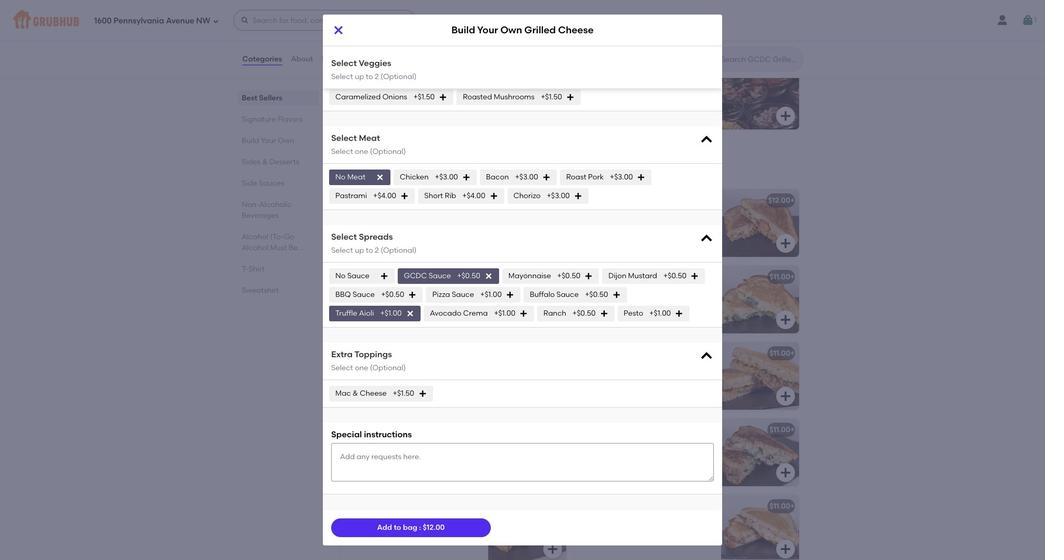 Task type: locate. For each thing, give the bounding box(es) containing it.
sauce inside cheddar and blue cheese, buffalo crunch (diced carrot, celery, onion), ranch and hot sauce
[[403, 308, 425, 317]]

1 horizontal spatial $12.00
[[768, 196, 790, 205]]

green goddess image
[[721, 266, 799, 333]]

mac
[[578, 168, 592, 175], [390, 374, 406, 383], [335, 389, 351, 398]]

2 horizontal spatial build
[[582, 96, 600, 104]]

1 vertical spatial build your own grilled cheese
[[582, 96, 690, 104]]

best for best sellers
[[242, 94, 257, 102]]

side
[[242, 179, 257, 188]]

meat inside select meat select one (optional)
[[359, 133, 380, 143]]

side sauces tab
[[242, 178, 315, 189]]

bbq down jalapeno,
[[449, 374, 465, 383]]

best sellers most ordered on grubhub
[[340, 35, 430, 58]]

+$3.00 down melt,
[[547, 191, 570, 200]]

sellers for best sellers most ordered on grubhub
[[366, 35, 402, 48]]

+$0.50 down buffalo sauce
[[573, 309, 596, 318]]

1 horizontal spatial flavors
[[396, 154, 435, 167]]

mozzarella down green
[[581, 287, 618, 296]]

0 horizontal spatial buffalo
[[348, 272, 373, 281]]

to right spinach
[[366, 72, 373, 81]]

signature for signature flavors
[[242, 115, 276, 124]]

(optional) up famous at the top left of the page
[[370, 147, 406, 156]]

2 up ordered
[[375, 30, 379, 39]]

0 horizontal spatial mustard
[[348, 527, 377, 536]]

1 mozzarella from the top
[[581, 287, 618, 296]]

and inside cheddar cheese, diced jalapeno, pulled pork, mac and chees, bbq sauce
[[408, 374, 422, 383]]

+$3.00 left melt,
[[515, 173, 538, 182]]

1 horizontal spatial pepper
[[630, 363, 656, 372]]

2 horizontal spatial &
[[593, 168, 598, 175]]

mediterranean image
[[488, 418, 566, 486]]

sauce for no sauce
[[347, 271, 370, 280]]

aioli inside mozzarella cheese, roasted mushrooms, spinach, truffle herb aioli
[[581, 461, 596, 470]]

+$0.50 down green
[[585, 290, 608, 299]]

(optional)
[[381, 30, 417, 39], [381, 72, 417, 81], [370, 147, 406, 156], [381, 246, 417, 255], [370, 363, 406, 372]]

1 horizontal spatial ranch
[[544, 309, 566, 318]]

$11.00 +
[[537, 196, 562, 205], [537, 272, 562, 281], [770, 272, 795, 281], [770, 349, 795, 358], [770, 425, 795, 434], [770, 502, 795, 510]]

0 vertical spatial flavors
[[278, 115, 303, 124]]

0 vertical spatial select veggies select up to 2 (optional)
[[331, 16, 417, 39]]

(optional) up pork,
[[370, 363, 406, 372]]

bbq down no sauce
[[335, 290, 351, 299]]

non-alcoholic beverages tab
[[242, 199, 315, 221]]

(optional) inside select meat select one (optional)
[[370, 147, 406, 156]]

gcdc's
[[340, 168, 364, 175]]

meat up pastrami
[[347, 173, 366, 182]]

to inside select spreads select up to 2 (optional)
[[366, 246, 373, 255]]

tab
[[242, 231, 315, 253]]

no up spinach
[[335, 55, 346, 64]]

pizza melt image
[[721, 495, 799, 560]]

0 vertical spatial 2
[[375, 30, 379, 39]]

+$1.50 right mushrooms
[[541, 93, 562, 102]]

2 for veggies
[[375, 30, 379, 39]]

celery, right pepper,
[[678, 374, 701, 383]]

+$0.50 for mayonnaise
[[557, 271, 580, 280]]

0 vertical spatial pepper
[[581, 211, 606, 219]]

veggies right most
[[359, 58, 391, 68]]

chorizo inside pepper jack cheese, chorizo crumble, pico de gallo, avocado crema
[[658, 211, 685, 219]]

bacon
[[486, 173, 509, 182], [348, 221, 371, 230]]

blue inside cheddar and blue cheese, buffalo crunch (diced carrot, celery, onion), ranch and hot sauce
[[397, 287, 412, 296]]

mediterranean
[[348, 425, 401, 434]]

crema down crumble,
[[581, 232, 605, 241]]

+$3.00 up rib
[[435, 173, 458, 182]]

$11.00
[[537, 196, 557, 205], [537, 272, 557, 281], [770, 272, 790, 281], [770, 349, 790, 358], [770, 425, 790, 434], [770, 502, 790, 510]]

tomato,
[[437, 211, 466, 219], [348, 450, 377, 459]]

truffle
[[335, 309, 357, 318], [658, 450, 680, 459]]

mustard
[[628, 271, 657, 280], [348, 527, 377, 536]]

sides
[[242, 158, 260, 166]]

mozzarella inside mozzarella cheese, spinach, basil, pesto
[[581, 287, 618, 296]]

mac right pork,
[[390, 374, 406, 383]]

cheese
[[558, 24, 594, 36], [663, 96, 690, 104], [599, 168, 622, 175], [360, 389, 387, 398]]

crema inside pepper jack cheese, chorizo crumble, pico de gallo, avocado crema
[[581, 232, 605, 241]]

aioli down the bbq sauce
[[359, 309, 374, 318]]

& inside tab
[[262, 158, 268, 166]]

spinach, up 'onion' at the left of the page
[[437, 440, 468, 449]]

sellers up signature flavors
[[259, 94, 282, 102]]

0 horizontal spatial celery,
[[425, 298, 448, 306]]

0 horizontal spatial avocado
[[430, 309, 461, 318]]

0 horizontal spatial jack
[[608, 211, 626, 219]]

1 vertical spatial &
[[593, 168, 598, 175]]

+$1.50 right cup
[[413, 93, 435, 102]]

0 horizontal spatial ranch
[[348, 308, 371, 317]]

bbq sauce
[[335, 290, 375, 299]]

0 vertical spatial mustard
[[628, 271, 657, 280]]

1 horizontal spatial mac
[[390, 374, 406, 383]]

aioli
[[359, 309, 374, 318], [581, 461, 596, 470]]

flavors inside signature flavors gcdc's famous signature flavors: available as a grilled cheese, patty melt, or mac & cheese bowl.
[[396, 154, 435, 167]]

0 vertical spatial diced
[[415, 211, 435, 219]]

cheddar inside cheddar and pepper jack cheese, cajun crunch (bell pepper, celery, onion) remoulade
[[581, 363, 613, 372]]

buffalo up "onion),"
[[444, 287, 469, 296]]

t-shirt tab
[[242, 264, 315, 275]]

1 horizontal spatial pizza
[[581, 502, 599, 510]]

basil,
[[683, 287, 701, 296]]

ranch down the bbq sauce
[[348, 308, 371, 317]]

grilled
[[524, 24, 556, 36], [638, 96, 661, 104], [490, 168, 509, 175]]

pastrami,
[[399, 516, 432, 525]]

mozzarella inside mozzarella cheese, roasted mushrooms, spinach, truffle herb aioli
[[581, 440, 618, 449]]

1 horizontal spatial +$4.00
[[462, 191, 485, 200]]

1 horizontal spatial buffalo
[[444, 287, 469, 296]]

bbq
[[335, 290, 351, 299], [348, 349, 364, 358], [449, 374, 465, 383]]

roasted
[[463, 93, 492, 102], [650, 440, 680, 449]]

american inside american cheese, diced tomato, bacon
[[348, 211, 383, 219]]

0 vertical spatial celery,
[[425, 298, 448, 306]]

american cheese, diced tomato, bacon
[[348, 211, 466, 230]]

up
[[355, 30, 364, 39], [355, 72, 364, 81], [355, 246, 364, 255]]

side sauces
[[242, 179, 284, 188]]

sauce
[[347, 271, 370, 280], [429, 271, 451, 280], [353, 290, 375, 299], [452, 290, 474, 299], [557, 290, 579, 299], [403, 308, 425, 317], [348, 385, 370, 393]]

1 horizontal spatial crunch
[[604, 374, 630, 383]]

0 horizontal spatial pesto
[[581, 298, 600, 306]]

sides & desserts tab
[[242, 157, 315, 167]]

1 vertical spatial mac
[[390, 374, 406, 383]]

2 horizontal spatial own
[[619, 96, 636, 104]]

roast pork
[[566, 173, 604, 182]]

flavors
[[278, 115, 303, 124], [396, 154, 435, 167]]

6 select from the top
[[331, 147, 353, 156]]

1 vertical spatial sellers
[[259, 94, 282, 102]]

& right roast at the right of the page
[[593, 168, 598, 175]]

1 horizontal spatial truffle
[[658, 450, 680, 459]]

1 vertical spatial 2
[[375, 72, 379, 81]]

1 horizontal spatial tomato,
[[437, 211, 466, 219]]

flavors for signature flavors gcdc's famous signature flavors: available as a grilled cheese, patty melt, or mac & cheese bowl.
[[396, 154, 435, 167]]

jack
[[608, 211, 626, 219], [657, 363, 675, 372]]

to left the bag
[[394, 523, 401, 532]]

and up (diced
[[381, 287, 395, 296]]

0 horizontal spatial flavors
[[278, 115, 303, 124]]

+$4.00 for short rib
[[462, 191, 485, 200]]

8 select from the top
[[331, 246, 353, 255]]

cheese,
[[511, 168, 536, 175], [384, 211, 413, 219], [627, 211, 656, 219], [414, 287, 443, 296], [620, 287, 649, 296], [381, 363, 410, 372], [677, 363, 705, 372], [407, 440, 435, 449], [620, 440, 649, 449], [368, 516, 397, 525]]

truffle herb image
[[721, 418, 799, 486]]

1 vertical spatial mozzarella
[[581, 440, 618, 449]]

shirt
[[249, 265, 265, 274]]

tomato, inside american cheese, diced tomato, bacon
[[437, 211, 466, 219]]

1 +$4.00 from the left
[[373, 191, 396, 200]]

and left chees,
[[408, 374, 422, 383]]

ranch inside cheddar and blue cheese, buffalo crunch (diced carrot, celery, onion), ranch and hot sauce
[[348, 308, 371, 317]]

tomato, down rib
[[437, 211, 466, 219]]

mac inside signature flavors gcdc's famous signature flavors: available as a grilled cheese, patty melt, or mac & cheese bowl.
[[578, 168, 592, 175]]

0 horizontal spatial pizza
[[432, 290, 450, 299]]

feta
[[389, 440, 405, 449]]

roasted inside mozzarella cheese, roasted mushrooms, spinach, truffle herb aioli
[[650, 440, 680, 449]]

bbq up "pulled"
[[348, 349, 364, 358]]

0 vertical spatial bbq
[[335, 290, 351, 299]]

1 vertical spatial no
[[335, 173, 346, 182]]

t-shirt
[[242, 265, 265, 274]]

signature left flavors:
[[391, 168, 420, 175]]

+$1.00 down mayonnaise
[[494, 309, 515, 318]]

cheese, inside swiss cheese, pastrami, sauekraut, mustard
[[368, 516, 397, 525]]

+$4.00
[[373, 191, 396, 200], [462, 191, 485, 200]]

up down spreads
[[355, 246, 364, 255]]

$11.00 + for cheddar and pepper jack cheese, cajun crunch (bell pepper, celery, onion) remoulade
[[770, 349, 795, 358]]

buffalo up the bbq sauce
[[348, 272, 373, 281]]

chorizo up gallo,
[[658, 211, 685, 219]]

jalapeno,
[[434, 363, 470, 372]]

+$0.50 for buffalo sauce
[[585, 290, 608, 299]]

0 vertical spatial truffle
[[335, 309, 357, 318]]

truffle down the bbq sauce
[[335, 309, 357, 318]]

crema down "onion),"
[[463, 309, 488, 318]]

cheddar up "pulled"
[[348, 363, 380, 372]]

blue
[[375, 272, 391, 281], [397, 287, 412, 296]]

crunch up remoulade
[[604, 374, 630, 383]]

cheddar down buffalo blue on the left of the page
[[348, 287, 380, 296]]

and
[[381, 287, 395, 296], [372, 308, 386, 317], [614, 363, 628, 372], [408, 374, 422, 383]]

2 +$4.00 from the left
[[462, 191, 485, 200]]

2 select veggies select up to 2 (optional) from the top
[[331, 58, 417, 81]]

1 no from the top
[[335, 55, 346, 64]]

2 inside select spreads select up to 2 (optional)
[[375, 246, 379, 255]]

mozzarella for spinach,
[[581, 440, 618, 449]]

1 vertical spatial bbq
[[348, 349, 364, 358]]

3 no from the top
[[335, 271, 346, 280]]

buffalo for buffalo sauce
[[530, 290, 555, 299]]

about
[[291, 55, 313, 63]]

cheese inside signature flavors gcdc's famous signature flavors: available as a grilled cheese, patty melt, or mac & cheese bowl.
[[599, 168, 622, 175]]

best for best sellers most ordered on grubhub
[[340, 35, 364, 48]]

0 vertical spatial spinach,
[[650, 287, 681, 296]]

diced
[[415, 211, 435, 219], [412, 363, 432, 372], [379, 450, 399, 459]]

pesto down mozzarella cheese, spinach, basil, pesto
[[624, 309, 643, 318]]

american down young
[[348, 211, 383, 219]]

spinach, left basil,
[[650, 287, 681, 296]]

grilled inside signature flavors gcdc's famous signature flavors: available as a grilled cheese, patty melt, or mac & cheese bowl.
[[490, 168, 509, 175]]

bbq for bbq sauce
[[335, 290, 351, 299]]

2 vertical spatial up
[[355, 246, 364, 255]]

chicken
[[400, 173, 429, 182]]

sauce for gcdc sauce
[[429, 271, 451, 280]]

sellers up on
[[366, 35, 402, 48]]

1 button
[[1022, 11, 1037, 30]]

1 vertical spatial bacon
[[348, 221, 371, 230]]

flavors:
[[422, 168, 445, 175]]

sellers for best sellers
[[259, 94, 282, 102]]

1 horizontal spatial avocado
[[666, 221, 698, 230]]

pepper inside cheddar and pepper jack cheese, cajun crunch (bell pepper, celery, onion) remoulade
[[630, 363, 656, 372]]

signature flavors
[[242, 115, 303, 124]]

(optional) up onions on the left
[[381, 72, 417, 81]]

up inside select spreads select up to 2 (optional)
[[355, 246, 364, 255]]

mac down "pulled"
[[335, 389, 351, 398]]

signature
[[242, 115, 276, 124], [340, 154, 393, 167], [391, 168, 420, 175]]

2 up caramelized onions
[[375, 72, 379, 81]]

0 vertical spatial no
[[335, 55, 346, 64]]

+ for pepper jack cheese, chorizo crumble, pico de gallo, avocado crema
[[790, 196, 795, 205]]

celery, up avocado crema
[[425, 298, 448, 306]]

&
[[262, 158, 268, 166], [593, 168, 598, 175], [353, 389, 358, 398]]

build your own grilled cheese
[[451, 24, 594, 36], [582, 96, 690, 104]]

own inside build your own "tab"
[[278, 136, 294, 145]]

+$0.50 up basil,
[[663, 271, 687, 280]]

bacon up spreads
[[348, 221, 371, 230]]

signature flavors tab
[[242, 114, 315, 125]]

+$1.00 right "onion),"
[[480, 290, 502, 299]]

$13.00 +
[[535, 502, 562, 510]]

0 vertical spatial crunch
[[348, 298, 374, 306]]

select inside extra toppings select one (optional)
[[331, 363, 353, 372]]

ranch
[[348, 308, 371, 317], [544, 309, 566, 318]]

0 horizontal spatial truffle
[[335, 309, 357, 318]]

1 vertical spatial celery,
[[678, 374, 701, 383]]

0 horizontal spatial your
[[261, 136, 276, 145]]

2 mozzarella from the top
[[581, 440, 618, 449]]

crunch inside cheddar and blue cheese, buffalo crunch (diced carrot, celery, onion), ranch and hot sauce
[[348, 298, 374, 306]]

0 vertical spatial bacon
[[486, 173, 509, 182]]

cheddar inside cheddar cheese, diced jalapeno, pulled pork, mac and chees, bbq sauce
[[348, 363, 380, 372]]

2 vertical spatial spinach,
[[625, 450, 656, 459]]

extra
[[331, 349, 353, 359]]

best inside tab
[[242, 94, 257, 102]]

svg image
[[212, 18, 219, 24], [398, 75, 406, 83], [779, 110, 792, 122], [376, 173, 384, 182], [542, 173, 551, 182], [699, 232, 714, 246], [779, 237, 792, 249], [485, 272, 493, 280], [585, 272, 593, 280], [691, 272, 699, 280], [506, 291, 514, 299], [612, 291, 621, 299], [600, 309, 608, 318], [546, 313, 559, 326], [699, 349, 714, 364], [418, 389, 427, 398], [779, 390, 792, 402], [779, 466, 792, 479], [546, 543, 559, 555]]

0 vertical spatial best
[[340, 35, 364, 48]]

svg image inside 1 button
[[1022, 14, 1034, 27]]

flavors inside tab
[[278, 115, 303, 124]]

0 horizontal spatial +$4.00
[[373, 191, 396, 200]]

1 horizontal spatial grilled
[[524, 24, 556, 36]]

$11.00 for american cheese, diced tomato, bacon
[[537, 196, 557, 205]]

0 horizontal spatial $12.00
[[423, 523, 445, 532]]

$11.00 for cheddar and blue cheese, buffalo crunch (diced carrot, celery, onion), ranch and hot sauce
[[537, 272, 557, 281]]

crema
[[581, 232, 605, 241], [463, 309, 488, 318]]

sauce for bbq sauce
[[353, 290, 375, 299]]

build inside "tab"
[[242, 136, 259, 145]]

1 vertical spatial best
[[242, 94, 257, 102]]

3 up from the top
[[355, 246, 364, 255]]

reuben image
[[488, 495, 566, 560]]

1600 pennsylvania avenue nw
[[94, 16, 210, 25]]

+$3.00 right pork
[[610, 173, 633, 182]]

diced inside american cheese, diced tomato, bacon
[[415, 211, 435, 219]]

1 horizontal spatial celery,
[[678, 374, 701, 383]]

signature up famous at the top left of the page
[[340, 154, 393, 167]]

meat for select
[[359, 133, 380, 143]]

de
[[632, 221, 642, 230]]

+$0.50 up hot
[[381, 290, 404, 299]]

jack up pico
[[608, 211, 626, 219]]

2 for sauce
[[375, 246, 379, 255]]

pizza down gcdc sauce
[[432, 290, 450, 299]]

2 no from the top
[[335, 173, 346, 182]]

sellers inside tab
[[259, 94, 282, 102]]

+$3.00 for bacon
[[515, 173, 538, 182]]

to up ordered
[[366, 30, 373, 39]]

1 vertical spatial american
[[348, 211, 383, 219]]

one
[[355, 147, 368, 156], [355, 363, 368, 372]]

buffalo sauce
[[530, 290, 579, 299]]

+$0.50 left green
[[557, 271, 580, 280]]

bacon right as
[[486, 173, 509, 182]]

aioli down mushrooms,
[[581, 461, 596, 470]]

1 vertical spatial mustard
[[348, 527, 377, 536]]

cheddar for crunch
[[348, 287, 380, 296]]

mozzarella,
[[348, 440, 387, 449]]

no up the bbq sauce
[[335, 271, 346, 280]]

truffle left herb at the bottom right
[[658, 450, 680, 459]]

cheddar and blue cheese, buffalo crunch (diced carrot, celery, onion), ranch and hot sauce
[[348, 287, 474, 317]]

roasted mushrooms
[[463, 93, 535, 102]]

1 up from the top
[[355, 30, 364, 39]]

chorizo
[[514, 191, 541, 200], [658, 211, 685, 219]]

1 vertical spatial blue
[[397, 287, 412, 296]]

7 select from the top
[[331, 232, 357, 242]]

1 vertical spatial chorizo
[[658, 211, 685, 219]]

1 horizontal spatial jack
[[657, 363, 675, 372]]

up down no veggies
[[355, 72, 364, 81]]

spinach, right mushrooms,
[[625, 450, 656, 459]]

signature inside tab
[[242, 115, 276, 124]]

buffalo down mayonnaise
[[530, 290, 555, 299]]

melt
[[601, 502, 617, 510]]

meat down $4.00
[[359, 133, 380, 143]]

chorizo down patty
[[514, 191, 541, 200]]

cheddar up cajun on the bottom of page
[[581, 363, 613, 372]]

southwest image
[[721, 189, 799, 257]]

pepper up (bell
[[630, 363, 656, 372]]

0 vertical spatial build your own grilled cheese
[[451, 24, 594, 36]]

+$0.50 for spinach
[[371, 74, 394, 83]]

& for desserts
[[262, 158, 268, 166]]

(optional) down spreads
[[381, 246, 417, 255]]

1 vertical spatial spinach,
[[437, 440, 468, 449]]

spinach,
[[650, 287, 681, 296], [437, 440, 468, 449], [625, 450, 656, 459]]

0 vertical spatial signature
[[242, 115, 276, 124]]

flavors up chicken on the left
[[396, 154, 435, 167]]

Special instructions text field
[[331, 443, 714, 482]]

cheese, inside cheddar cheese, diced jalapeno, pulled pork, mac and chees, bbq sauce
[[381, 363, 410, 372]]

+$0.50 up pizza sauce
[[457, 271, 480, 280]]

mac inside cheddar cheese, diced jalapeno, pulled pork, mac and chees, bbq sauce
[[390, 374, 406, 383]]

melt,
[[554, 168, 569, 175]]

pizza for pizza sauce
[[432, 290, 450, 299]]

jack up pepper,
[[657, 363, 675, 372]]

special instructions
[[331, 429, 412, 439]]

grubhub
[[399, 49, 430, 58]]

diced for tomato,
[[415, 211, 435, 219]]

0 vertical spatial tomato,
[[437, 211, 466, 219]]

1 vertical spatial $12.00
[[423, 523, 445, 532]]

+$0.50
[[371, 74, 394, 83], [457, 271, 480, 280], [557, 271, 580, 280], [663, 271, 687, 280], [381, 290, 404, 299], [585, 290, 608, 299], [573, 309, 596, 318]]

+$1.50 right mac & cheese
[[393, 389, 414, 398]]

bag
[[403, 523, 417, 532]]

1 horizontal spatial roasted
[[650, 440, 680, 449]]

mustard up mozzarella cheese, spinach, basil, pesto
[[628, 271, 657, 280]]

pepper up crumble,
[[581, 211, 606, 219]]

diced inside cheddar cheese, diced jalapeno, pulled pork, mac and chees, bbq sauce
[[412, 363, 432, 372]]

1 horizontal spatial aioli
[[581, 461, 596, 470]]

0 horizontal spatial aioli
[[359, 309, 374, 318]]

flavors down 'best sellers' tab
[[278, 115, 303, 124]]

& right sides
[[262, 158, 268, 166]]

1 vertical spatial up
[[355, 72, 364, 81]]

veggies
[[359, 16, 391, 26], [347, 55, 375, 64], [359, 58, 391, 68]]

+$4.00 down famous at the top left of the page
[[373, 191, 396, 200]]

cheddar inside cheddar and blue cheese, buffalo crunch (diced carrot, celery, onion), ranch and hot sauce
[[348, 287, 380, 296]]

american up american cheese, diced tomato, bacon
[[372, 196, 407, 205]]

1 one from the top
[[355, 147, 368, 156]]

$13.00
[[535, 502, 557, 510]]

2 vertical spatial 2
[[375, 246, 379, 255]]

2 2 from the top
[[375, 72, 379, 81]]

build
[[451, 24, 475, 36], [582, 96, 600, 104], [242, 136, 259, 145]]

sauce for buffalo sauce
[[557, 290, 579, 299]]

+$1.50
[[413, 93, 435, 102], [541, 93, 562, 102], [393, 389, 414, 398]]

mustard down swiss at the bottom left of the page
[[348, 527, 377, 536]]

2 vertical spatial diced
[[379, 450, 399, 459]]

to down spreads
[[366, 246, 373, 255]]

1 vertical spatial one
[[355, 363, 368, 372]]

best sellers tab
[[242, 93, 315, 103]]

diced up chees,
[[412, 363, 432, 372]]

Search GCDC Grilled Cheese Bar search field
[[720, 55, 800, 64]]

best inside the best sellers most ordered on grubhub
[[340, 35, 364, 48]]

one inside select meat select one (optional)
[[355, 147, 368, 156]]

0 vertical spatial pizza
[[432, 290, 450, 299]]

1 2 from the top
[[375, 30, 379, 39]]

mac right or
[[578, 168, 592, 175]]

+$3.00 for chicken
[[435, 173, 458, 182]]

avocado down "onion),"
[[430, 309, 461, 318]]

onion),
[[450, 298, 474, 306]]

0 vertical spatial $12.00
[[768, 196, 790, 205]]

signature for signature flavors gcdc's famous signature flavors: available as a grilled cheese, patty melt, or mac & cheese bowl.
[[340, 154, 393, 167]]

mozzarella up mushrooms,
[[581, 440, 618, 449]]

no for select meat
[[335, 173, 346, 182]]

3 2 from the top
[[375, 246, 379, 255]]

1 horizontal spatial sellers
[[366, 35, 402, 48]]

+$1.50 for roasted mushrooms
[[541, 93, 562, 102]]

0 vertical spatial mac
[[578, 168, 592, 175]]

a
[[484, 168, 488, 175]]

& down "pulled"
[[353, 389, 358, 398]]

cheese, inside mozzarella cheese, spinach, basil, pesto
[[620, 287, 649, 296]]

bbq image
[[488, 342, 566, 410]]

meat for no
[[347, 173, 366, 182]]

1 horizontal spatial &
[[353, 389, 358, 398]]

1 horizontal spatial mustard
[[628, 271, 657, 280]]

pesto down green
[[581, 298, 600, 306]]

one for toppings
[[355, 363, 368, 372]]

1 vertical spatial select veggies select up to 2 (optional)
[[331, 58, 417, 81]]

1 vertical spatial truffle
[[658, 450, 680, 459]]

sellers inside the best sellers most ordered on grubhub
[[366, 35, 402, 48]]

(bell
[[632, 374, 647, 383]]

0 vertical spatial one
[[355, 147, 368, 156]]

no for select spreads
[[335, 271, 346, 280]]

avocado right gallo,
[[666, 221, 698, 230]]

cup
[[398, 96, 413, 104]]

pizza
[[432, 290, 450, 299], [581, 502, 599, 510]]

crunch up truffle aioli
[[348, 298, 374, 306]]

0 horizontal spatial sellers
[[259, 94, 282, 102]]

svg image inside main navigation navigation
[[212, 18, 219, 24]]

pizza sauce
[[432, 290, 474, 299]]

diced down feta
[[379, 450, 399, 459]]

and up remoulade
[[614, 363, 628, 372]]

buffalo inside cheddar and blue cheese, buffalo crunch (diced carrot, celery, onion), ranch and hot sauce
[[444, 287, 469, 296]]

jack inside pepper jack cheese, chorizo crumble, pico de gallo, avocado crema
[[608, 211, 626, 219]]

pepper inside pepper jack cheese, chorizo crumble, pico de gallo, avocado crema
[[581, 211, 606, 219]]

avenue
[[166, 16, 194, 25]]

2 vertical spatial your
[[261, 136, 276, 145]]

1 vertical spatial diced
[[412, 363, 432, 372]]

your
[[477, 24, 498, 36], [602, 96, 618, 104], [261, 136, 276, 145]]

9 select from the top
[[331, 363, 353, 372]]

cheese, inside signature flavors gcdc's famous signature flavors: available as a grilled cheese, patty melt, or mac & cheese bowl.
[[511, 168, 536, 175]]

1 horizontal spatial bacon
[[486, 173, 509, 182]]

best up most
[[340, 35, 364, 48]]

0 horizontal spatial tomato,
[[348, 450, 377, 459]]

pork,
[[371, 374, 389, 383]]

0 vertical spatial avocado
[[666, 221, 698, 230]]

+$3.00 for roast pork
[[610, 173, 633, 182]]

about button
[[290, 41, 314, 78]]

2 one from the top
[[355, 363, 368, 372]]

1 vertical spatial meat
[[347, 173, 366, 182]]

no up pastrami
[[335, 173, 346, 182]]

2 vertical spatial grilled
[[490, 168, 509, 175]]

1 vertical spatial signature
[[340, 154, 393, 167]]

1 horizontal spatial crema
[[581, 232, 605, 241]]

extra toppings select one (optional)
[[331, 349, 406, 372]]

truffle inside mozzarella cheese, roasted mushrooms, spinach, truffle herb aioli
[[658, 450, 680, 459]]

1 vertical spatial jack
[[657, 363, 675, 372]]

svg image
[[1022, 14, 1034, 27], [241, 16, 249, 24], [332, 24, 345, 36], [385, 56, 394, 64], [439, 93, 447, 102], [566, 93, 575, 102], [546, 110, 559, 122], [699, 133, 714, 147], [462, 173, 471, 182], [637, 173, 645, 182], [400, 192, 409, 200], [490, 192, 498, 200], [574, 192, 582, 200], [380, 272, 388, 280], [408, 291, 417, 299], [406, 309, 414, 318], [520, 309, 528, 318], [675, 309, 683, 318], [779, 313, 792, 326], [779, 543, 792, 555]]

tomato, down mozzarella,
[[348, 450, 377, 459]]

2 down spreads
[[375, 246, 379, 255]]

1 select from the top
[[331, 16, 357, 26]]

0 horizontal spatial bacon
[[348, 221, 371, 230]]

0 vertical spatial own
[[500, 24, 522, 36]]

one inside extra toppings select one (optional)
[[355, 363, 368, 372]]



Task type: describe. For each thing, give the bounding box(es) containing it.
nw
[[196, 16, 210, 25]]

+$0.50 for ranch
[[573, 309, 596, 318]]

2 up from the top
[[355, 72, 364, 81]]

veggies up the best sellers most ordered on grubhub
[[359, 16, 391, 26]]

$12.00 +
[[768, 196, 795, 205]]

+ for american cheese, diced tomato, bacon
[[557, 196, 562, 205]]

$9.50 +
[[582, 108, 605, 117]]

onions
[[382, 93, 407, 102]]

t-
[[242, 265, 249, 274]]

flavors for signature flavors
[[278, 115, 303, 124]]

diced for jalapeno,
[[412, 363, 432, 372]]

mozzarella cheese, spinach, basil, pesto
[[581, 287, 701, 306]]

tomato
[[349, 96, 377, 104]]

tomato soup cup $4.00
[[349, 96, 413, 117]]

2 select from the top
[[331, 30, 353, 39]]

green goddess
[[581, 272, 636, 281]]

patty
[[537, 168, 553, 175]]

reviews
[[322, 55, 351, 63]]

(diced
[[376, 298, 398, 306]]

$11.00 for cheddar and pepper jack cheese, cajun crunch (bell pepper, celery, onion) remoulade
[[770, 349, 790, 358]]

mushrooms
[[494, 93, 535, 102]]

+$1.00 for crema
[[494, 309, 515, 318]]

swiss cheese, pastrami, sauekraut, mustard
[[348, 516, 472, 536]]

spinach
[[335, 74, 364, 83]]

tomato, inside mozzarella, feta cheese, spinach, tomato, diced red onion
[[348, 450, 377, 459]]

spinach, inside mozzarella cheese, roasted mushrooms, spinach, truffle herb aioli
[[625, 450, 656, 459]]

& for cheese
[[353, 389, 358, 398]]

bbq for bbq
[[348, 349, 364, 358]]

caramelized
[[335, 93, 381, 102]]

1 horizontal spatial build
[[451, 24, 475, 36]]

reviews button
[[321, 41, 351, 78]]

celery, inside cheddar and pepper jack cheese, cajun crunch (bell pepper, celery, onion) remoulade
[[678, 374, 701, 383]]

non-
[[242, 200, 259, 209]]

gcdc sauce
[[404, 271, 451, 280]]

cheddar for cajun
[[581, 363, 613, 372]]

+ for cheddar and pepper jack cheese, cajun crunch (bell pepper, celery, onion) remoulade
[[790, 349, 795, 358]]

most
[[340, 49, 357, 58]]

(optional) inside select spreads select up to 2 (optional)
[[381, 246, 417, 255]]

+ for swiss cheese, pastrami, sauekraut, mustard
[[557, 502, 562, 510]]

pulled
[[348, 374, 369, 383]]

mushrooms,
[[581, 450, 623, 459]]

jack inside cheddar and pepper jack cheese, cajun crunch (bell pepper, celery, onion) remoulade
[[657, 363, 675, 372]]

crumble,
[[581, 221, 614, 230]]

mozzarella for pesto
[[581, 287, 618, 296]]

main navigation navigation
[[0, 0, 1045, 41]]

categories button
[[242, 41, 283, 78]]

sweatshirt tab
[[242, 285, 315, 296]]

swiss
[[348, 516, 367, 525]]

buffalo blue image
[[488, 266, 566, 333]]

bacon inside american cheese, diced tomato, bacon
[[348, 221, 371, 230]]

young american
[[348, 196, 407, 205]]

up for veggies
[[355, 30, 364, 39]]

$11.00 for mozzarella cheese, spinach, basil, pesto
[[770, 272, 790, 281]]

3 select from the top
[[331, 58, 357, 68]]

one for meat
[[355, 147, 368, 156]]

pennsylvania
[[114, 16, 164, 25]]

and down (diced
[[372, 308, 386, 317]]

+$1.00 for aioli
[[380, 309, 402, 318]]

buffalo for buffalo blue
[[348, 272, 373, 281]]

up for sauce
[[355, 246, 364, 255]]

no for select veggies
[[335, 55, 346, 64]]

veggies up spinach
[[347, 55, 375, 64]]

2 horizontal spatial grilled
[[638, 96, 661, 104]]

avocado inside pepper jack cheese, chorizo crumble, pico de gallo, avocado crema
[[666, 221, 698, 230]]

soup
[[378, 96, 397, 104]]

your inside "tab"
[[261, 136, 276, 145]]

$11.00 + for american cheese, diced tomato, bacon
[[537, 196, 562, 205]]

famous
[[365, 168, 389, 175]]

cheese, inside pepper jack cheese, chorizo crumble, pico de gallo, avocado crema
[[627, 211, 656, 219]]

add
[[377, 523, 392, 532]]

crunch inside cheddar and pepper jack cheese, cajun crunch (bell pepper, celery, onion) remoulade
[[604, 374, 630, 383]]

signature flavors gcdc's famous signature flavors: available as a grilled cheese, patty melt, or mac & cheese bowl.
[[340, 154, 640, 175]]

$4.00
[[349, 108, 369, 117]]

cheese, inside american cheese, diced tomato, bacon
[[384, 211, 413, 219]]

cheese, inside mozzarella cheese, roasted mushrooms, spinach, truffle herb aioli
[[620, 440, 649, 449]]

5 select from the top
[[331, 133, 357, 143]]

add to bag : $12.00
[[377, 523, 445, 532]]

desserts
[[269, 158, 299, 166]]

remoulade
[[605, 385, 646, 393]]

0 horizontal spatial blue
[[375, 272, 391, 281]]

$11.00 + for cheddar and blue cheese, buffalo crunch (diced carrot, celery, onion), ranch and hot sauce
[[537, 272, 562, 281]]

0 vertical spatial american
[[372, 196, 407, 205]]

1 vertical spatial own
[[619, 96, 636, 104]]

pepper,
[[649, 374, 676, 383]]

0 horizontal spatial roasted
[[463, 93, 492, 102]]

$11.00 + for mozzarella cheese, spinach, basil, pesto
[[770, 272, 795, 281]]

+$1.50 for mac & cheese
[[393, 389, 414, 398]]

spinach, inside mozzarella, feta cheese, spinach, tomato, diced red onion
[[437, 440, 468, 449]]

select spreads select up to 2 (optional)
[[331, 232, 417, 255]]

& inside signature flavors gcdc's famous signature flavors: available as a grilled cheese, patty melt, or mac & cheese bowl.
[[593, 168, 598, 175]]

1 select veggies select up to 2 (optional) from the top
[[331, 16, 417, 39]]

0 vertical spatial grilled
[[524, 24, 556, 36]]

cheddar for pork,
[[348, 363, 380, 372]]

avocado crema
[[430, 309, 488, 318]]

select meat select one (optional)
[[331, 133, 406, 156]]

sauce inside cheddar cheese, diced jalapeno, pulled pork, mac and chees, bbq sauce
[[348, 385, 370, 393]]

mozzarella cheese, roasted mushrooms, spinach, truffle herb aioli
[[581, 440, 699, 470]]

build your own
[[242, 136, 294, 145]]

0 vertical spatial chorizo
[[514, 191, 541, 200]]

herb
[[681, 450, 699, 459]]

best sellers
[[242, 94, 282, 102]]

young american image
[[488, 189, 566, 257]]

buffalo blue
[[348, 272, 391, 281]]

0 vertical spatial your
[[477, 24, 498, 36]]

cajun image
[[721, 342, 799, 410]]

sauce for pizza sauce
[[452, 290, 474, 299]]

1 vertical spatial build
[[582, 96, 600, 104]]

hot
[[388, 308, 401, 317]]

pizza melt
[[581, 502, 617, 510]]

+$3.00 for chorizo
[[547, 191, 570, 200]]

(optional) up on
[[381, 30, 417, 39]]

1 horizontal spatial pesto
[[624, 309, 643, 318]]

categories
[[242, 55, 282, 63]]

roast
[[566, 173, 586, 182]]

bbq inside cheddar cheese, diced jalapeno, pulled pork, mac and chees, bbq sauce
[[449, 374, 465, 383]]

0 horizontal spatial crema
[[463, 309, 488, 318]]

bowl.
[[624, 168, 640, 175]]

+ for cheddar and blue cheese, buffalo crunch (diced carrot, celery, onion), ranch and hot sauce
[[557, 272, 562, 281]]

+ for mozzarella cheese, spinach, basil, pesto
[[790, 272, 795, 281]]

+$4.00 for pastrami
[[373, 191, 396, 200]]

pastrami
[[335, 191, 367, 200]]

build your own tab
[[242, 135, 315, 146]]

1 vertical spatial avocado
[[430, 309, 461, 318]]

pizza for pizza melt
[[581, 502, 599, 510]]

cajun
[[581, 374, 602, 383]]

rib
[[445, 191, 456, 200]]

mustard inside swiss cheese, pastrami, sauekraut, mustard
[[348, 527, 377, 536]]

1
[[1034, 16, 1037, 24]]

celery, inside cheddar and blue cheese, buffalo crunch (diced carrot, celery, onion), ranch and hot sauce
[[425, 298, 448, 306]]

pico
[[615, 221, 630, 230]]

no sauce
[[335, 271, 370, 280]]

no meat
[[335, 173, 366, 182]]

carrot,
[[400, 298, 424, 306]]

cheese, inside cheddar and pepper jack cheese, cajun crunch (bell pepper, celery, onion) remoulade
[[677, 363, 705, 372]]

goddess
[[604, 272, 636, 281]]

dijon
[[609, 271, 626, 280]]

spinach, inside mozzarella cheese, spinach, basil, pesto
[[650, 287, 681, 296]]

mayonnaise
[[508, 271, 551, 280]]

diced inside mozzarella, feta cheese, spinach, tomato, diced red onion
[[379, 450, 399, 459]]

sauces
[[259, 179, 284, 188]]

1 vertical spatial your
[[602, 96, 618, 104]]

truffle aioli
[[335, 309, 374, 318]]

sauekraut,
[[434, 516, 472, 525]]

+$1.50 for caramelized onions
[[413, 93, 435, 102]]

sides & desserts
[[242, 158, 299, 166]]

pesto inside mozzarella cheese, spinach, basil, pesto
[[581, 298, 600, 306]]

or
[[571, 168, 577, 175]]

2 vertical spatial signature
[[391, 168, 420, 175]]

and inside cheddar and pepper jack cheese, cajun crunch (bell pepper, celery, onion) remoulade
[[614, 363, 628, 372]]

special
[[331, 429, 362, 439]]

cheese, inside mozzarella, feta cheese, spinach, tomato, diced red onion
[[407, 440, 435, 449]]

+$0.50 for bbq sauce
[[381, 290, 404, 299]]

1 horizontal spatial own
[[500, 24, 522, 36]]

+$0.50 for gcdc sauce
[[457, 271, 480, 280]]

cheese, inside cheddar and blue cheese, buffalo crunch (diced carrot, celery, onion), ranch and hot sauce
[[414, 287, 443, 296]]

short
[[424, 191, 443, 200]]

0 vertical spatial aioli
[[359, 309, 374, 318]]

alcoholic
[[259, 200, 292, 209]]

4 select from the top
[[331, 72, 353, 81]]

onion)
[[581, 385, 603, 393]]

dijon mustard
[[609, 271, 657, 280]]

+$0.50 for dijon mustard
[[663, 271, 687, 280]]

2 vertical spatial mac
[[335, 389, 351, 398]]

beverages
[[242, 211, 279, 220]]

+$1.00 down mozzarella cheese, spinach, basil, pesto
[[650, 309, 671, 318]]

short rib
[[424, 191, 456, 200]]

+$1.00 for sauce
[[480, 290, 502, 299]]

(optional) inside extra toppings select one (optional)
[[370, 363, 406, 372]]



Task type: vqa. For each thing, say whether or not it's contained in the screenshot.
Mozzarella Cheese, Spinach, Basil, Pesto
yes



